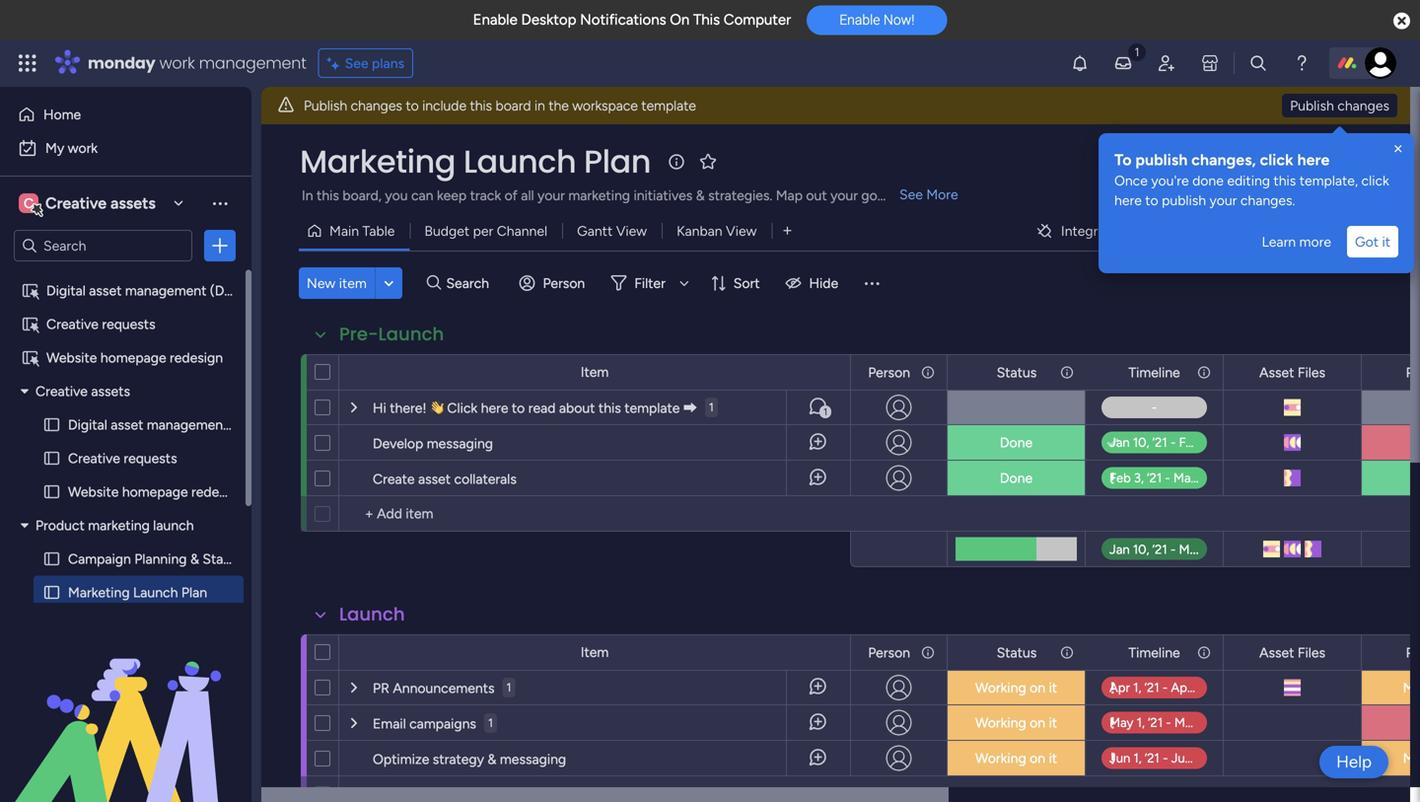 Task type: vqa. For each thing, say whether or not it's contained in the screenshot.
Search image at top left
no



Task type: locate. For each thing, give the bounding box(es) containing it.
workspace options image
[[210, 193, 230, 213]]

1 asset from the top
[[1260, 364, 1295, 381]]

0 vertical spatial here
[[1298, 150, 1330, 169]]

to down the you're at the top
[[1146, 192, 1159, 209]]

enable now! button
[[807, 5, 948, 35]]

here down once
[[1115, 192, 1142, 209]]

requests
[[102, 316, 155, 332], [124, 450, 177, 467]]

& inside list box
[[190, 551, 199, 567]]

0 vertical spatial redesign
[[170, 349, 223, 366]]

1 vertical spatial public board image
[[42, 449, 61, 468]]

new item button
[[299, 267, 375, 299]]

launch down angle down image
[[379, 322, 444, 347]]

1 horizontal spatial work
[[159, 52, 195, 74]]

2 publish from the left
[[1291, 97, 1335, 114]]

publish
[[1136, 150, 1188, 169], [1162, 192, 1207, 209]]

digital asset management (dam)
[[46, 282, 250, 299], [68, 416, 272, 433]]

public board image for creative requests
[[42, 449, 61, 468]]

1 vertical spatial see
[[900, 186, 923, 203]]

1 vertical spatial digital
[[68, 416, 107, 433]]

1 vertical spatial assets
[[91, 383, 130, 400]]

Launch field
[[334, 602, 410, 627]]

1 enable from the left
[[473, 11, 518, 29]]

email
[[373, 715, 406, 732]]

arrow down image
[[673, 271, 696, 295]]

1 horizontal spatial marketing launch plan
[[300, 140, 651, 184]]

see for see plans
[[345, 55, 369, 72]]

1 horizontal spatial plan
[[584, 140, 651, 184]]

public board under template workspace image for website homepage redesign
[[21, 348, 39, 367]]

redesign for public board under template workspace icon related to website homepage redesign
[[170, 349, 223, 366]]

template left "➡️"
[[625, 400, 680, 416]]

website for public board under template workspace icon related to website homepage redesign
[[46, 349, 97, 366]]

done
[[1000, 434, 1033, 451], [1000, 470, 1033, 486]]

to publish changes, click here heading
[[1115, 149, 1399, 171]]

2 vertical spatial working on it
[[976, 750, 1058, 767]]

1 vertical spatial to
[[1146, 192, 1159, 209]]

3 public board under template workspace image from the top
[[21, 348, 39, 367]]

add view image
[[784, 224, 792, 238]]

0 vertical spatial to
[[406, 97, 419, 114]]

to publish changes, click here once you're done editing this template, click here to publish your changes.
[[1115, 150, 1393, 209]]

publish down the see plans button
[[304, 97, 347, 114]]

&
[[190, 551, 199, 567], [488, 751, 497, 768]]

2 vertical spatial on
[[1030, 750, 1046, 767]]

options image
[[210, 236, 230, 256]]

changes for publish changes to include this board in the workspace template
[[351, 97, 402, 114]]

public board under template workspace image for creative requests
[[21, 315, 39, 333]]

0 vertical spatial requests
[[102, 316, 155, 332]]

working for pr announcements
[[976, 679, 1027, 696]]

1 vertical spatial column information image
[[1060, 645, 1075, 661]]

changes for publish changes
[[1338, 97, 1390, 114]]

1 vertical spatial timeline
[[1129, 644, 1181, 661]]

creative down search in workspace field
[[46, 316, 99, 332]]

here for click
[[1298, 150, 1330, 169]]

person inside popup button
[[543, 275, 585, 292]]

1 working on it from the top
[[976, 679, 1058, 696]]

hide
[[810, 275, 839, 292]]

main
[[330, 222, 359, 239]]

plan down planning
[[181, 584, 207, 601]]

strategy
[[433, 751, 484, 768]]

main table
[[330, 222, 395, 239]]

website for public board icon corresponding to website homepage redesign
[[68, 483, 119, 500]]

1 vertical spatial done
[[1000, 470, 1033, 486]]

1 horizontal spatial changes
[[1338, 97, 1390, 114]]

product marketing launch
[[36, 517, 194, 534]]

website homepage redesign for public board icon corresponding to website homepage redesign
[[68, 483, 245, 500]]

collapse board header image
[[1361, 223, 1376, 239]]

0 horizontal spatial to
[[406, 97, 419, 114]]

launch up pr
[[339, 602, 405, 627]]

this
[[470, 97, 492, 114], [1274, 172, 1297, 189], [599, 400, 621, 416]]

caret down image
[[21, 384, 29, 398]]

creative for public board image for creative requests
[[68, 450, 120, 467]]

creative
[[45, 194, 107, 213], [46, 316, 99, 332], [36, 383, 88, 400], [68, 450, 120, 467]]

integrate
[[1062, 222, 1118, 239]]

1 timeline from the top
[[1129, 364, 1181, 381]]

working on it for optimize strategy & messaging
[[976, 750, 1058, 767]]

2 public board under template workspace image from the top
[[21, 315, 39, 333]]

2 public board image from the top
[[42, 449, 61, 468]]

public board image
[[42, 415, 61, 434], [42, 449, 61, 468]]

column information image for first timeline field from the bottom of the page
[[1197, 645, 1213, 661]]

2 view from the left
[[726, 222, 757, 239]]

1 item from the top
[[581, 364, 609, 380]]

0 vertical spatial status
[[997, 364, 1037, 381]]

redesign for public board icon corresponding to website homepage redesign
[[191, 483, 245, 500]]

learn
[[1262, 233, 1297, 250]]

2 item from the top
[[581, 644, 609, 661]]

0 horizontal spatial here
[[481, 400, 509, 416]]

Timeline field
[[1124, 362, 1186, 383], [1124, 642, 1186, 663]]

workspace image
[[19, 192, 38, 214]]

creative requests
[[46, 316, 155, 332], [68, 450, 177, 467]]

assets
[[110, 194, 156, 213], [91, 383, 130, 400]]

1 horizontal spatial to
[[512, 400, 525, 416]]

marketing launch plan down campaign planning & status
[[68, 584, 207, 601]]

assets up search in workspace field
[[110, 194, 156, 213]]

1 vertical spatial &
[[488, 751, 497, 768]]

2 timeline from the top
[[1129, 644, 1181, 661]]

see
[[345, 55, 369, 72], [900, 186, 923, 203]]

requests up the launch
[[124, 450, 177, 467]]

item for launch
[[581, 644, 609, 661]]

/
[[1318, 153, 1324, 170]]

0 horizontal spatial click
[[1260, 150, 1294, 169]]

0 vertical spatial working
[[976, 679, 1027, 696]]

1 vertical spatial asset files field
[[1255, 642, 1331, 663]]

publish down help image
[[1291, 97, 1335, 114]]

search everything image
[[1249, 53, 1269, 73]]

0 vertical spatial creative assets
[[45, 194, 156, 213]]

to
[[406, 97, 419, 114], [1146, 192, 1159, 209], [512, 400, 525, 416]]

person button
[[512, 267, 597, 299]]

1 asset files field from the top
[[1255, 362, 1331, 383]]

2 files from the top
[[1298, 644, 1326, 661]]

enable left desktop
[[473, 11, 518, 29]]

marketing up table on the left
[[300, 140, 456, 184]]

messaging down click
[[427, 435, 493, 452]]

1 vertical spatial status
[[203, 551, 243, 567]]

homepage for public board icon corresponding to website homepage redesign
[[122, 483, 188, 500]]

0 vertical spatial &
[[190, 551, 199, 567]]

v2 search image
[[427, 272, 441, 294]]

0 horizontal spatial changes
[[351, 97, 402, 114]]

0 vertical spatial website homepage redesign
[[46, 349, 223, 366]]

0 horizontal spatial see
[[345, 55, 369, 72]]

once
[[1115, 172, 1148, 189]]

view right 'kanban'
[[726, 222, 757, 239]]

creative assets
[[45, 194, 156, 213], [36, 383, 130, 400]]

this right 'about'
[[599, 400, 621, 416]]

to left include on the top left of page
[[406, 97, 419, 114]]

digital
[[46, 282, 86, 299], [68, 416, 107, 433]]

Pre-Launch field
[[334, 322, 449, 347]]

monday
[[88, 52, 155, 74]]

creative for public board under template workspace icon associated with creative requests
[[46, 316, 99, 332]]

3 working on it from the top
[[976, 750, 1058, 767]]

see more link
[[898, 184, 961, 204]]

1 inside button
[[1327, 153, 1333, 170]]

1
[[1327, 153, 1333, 170], [709, 400, 714, 414], [824, 406, 828, 418], [507, 680, 512, 695], [488, 716, 493, 730]]

publish down the you're at the top
[[1162, 192, 1207, 209]]

1 vertical spatial website
[[68, 483, 119, 500]]

list box
[[0, 270, 272, 739]]

1 working from the top
[[976, 679, 1027, 696]]

automate button
[[1227, 215, 1332, 247]]

3 working from the top
[[976, 750, 1027, 767]]

to left read
[[512, 400, 525, 416]]

1 on from the top
[[1030, 679, 1046, 696]]

1 files from the top
[[1298, 364, 1326, 381]]

1 vertical spatial creative requests
[[68, 450, 177, 467]]

public board under template workspace image
[[21, 281, 39, 300], [21, 315, 39, 333], [21, 348, 39, 367]]

item
[[581, 364, 609, 380], [581, 644, 609, 661]]

timeline
[[1129, 364, 1181, 381], [1129, 644, 1181, 661]]

Status field
[[992, 362, 1042, 383], [992, 642, 1042, 663]]

update feed image
[[1114, 53, 1134, 73]]

1 button for pr announcements
[[503, 670, 516, 705]]

working for optimize strategy & messaging
[[976, 750, 1027, 767]]

work for my
[[68, 140, 98, 156]]

1 vertical spatial item
[[581, 644, 609, 661]]

marketing
[[300, 140, 456, 184], [68, 584, 130, 601]]

this down invite
[[1274, 172, 1297, 189]]

files
[[1298, 364, 1326, 381], [1298, 644, 1326, 661]]

assets inside workspace selection element
[[110, 194, 156, 213]]

2 timeline field from the top
[[1124, 642, 1186, 663]]

0 vertical spatial management
[[199, 52, 307, 74]]

0 vertical spatial see
[[345, 55, 369, 72]]

Search in workspace field
[[41, 234, 165, 257]]

2 vertical spatial working
[[976, 750, 1027, 767]]

digital asset management (dam) for public board image related to digital asset management (dam)
[[68, 416, 272, 433]]

more
[[927, 186, 959, 203]]

1 vertical spatial marketing
[[68, 584, 130, 601]]

launch inside field
[[339, 602, 405, 627]]

sort
[[734, 275, 760, 292]]

Search field
[[441, 269, 501, 297]]

0 vertical spatial timeline
[[1129, 364, 1181, 381]]

2 horizontal spatial here
[[1298, 150, 1330, 169]]

1 changes from the left
[[351, 97, 402, 114]]

email campaigns
[[373, 715, 476, 732]]

1 publish from the left
[[304, 97, 347, 114]]

1 vertical spatial on
[[1030, 714, 1046, 731]]

1 button for hi there! 👋  click here to read about this template ➡️
[[705, 390, 718, 425]]

you're
[[1152, 172, 1190, 189]]

enable left now!
[[840, 12, 881, 28]]

0 horizontal spatial &
[[190, 551, 199, 567]]

1 vertical spatial person
[[868, 364, 911, 381]]

working on it
[[976, 679, 1058, 696], [976, 714, 1058, 731], [976, 750, 1058, 767]]

1 horizontal spatial column information image
[[1060, 645, 1075, 661]]

my work link
[[12, 132, 240, 164]]

close image
[[1391, 141, 1407, 157]]

2 public board image from the top
[[42, 550, 61, 568]]

0 horizontal spatial plan
[[181, 584, 207, 601]]

dapulse close image
[[1394, 11, 1411, 32]]

1 vertical spatial status field
[[992, 642, 1042, 663]]

plan down workspace in the left top of the page
[[584, 140, 651, 184]]

1 vertical spatial messaging
[[500, 751, 566, 768]]

creative inside workspace selection element
[[45, 194, 107, 213]]

publish
[[304, 97, 347, 114], [1291, 97, 1335, 114]]

2 status field from the top
[[992, 642, 1042, 663]]

2 on from the top
[[1030, 714, 1046, 731]]

column information image for first person field from the bottom
[[921, 645, 936, 661]]

1 vertical spatial me
[[1404, 750, 1421, 767]]

create asset collaterals
[[373, 471, 517, 487]]

kanban view
[[677, 222, 757, 239]]

see left the plans
[[345, 55, 369, 72]]

column information image for status
[[1060, 645, 1075, 661]]

my work
[[45, 140, 98, 156]]

1 vertical spatial working on it
[[976, 714, 1058, 731]]

this inside to publish changes, click here once you're done editing this template, click here to publish your changes.
[[1274, 172, 1297, 189]]

creative right caret down image
[[36, 383, 88, 400]]

publish for publish changes
[[1291, 97, 1335, 114]]

launch down board
[[464, 140, 576, 184]]

see more
[[900, 186, 959, 203]]

work inside option
[[68, 140, 98, 156]]

0 vertical spatial me
[[1404, 679, 1421, 696]]

0 vertical spatial person field
[[863, 362, 916, 383]]

working
[[976, 679, 1027, 696], [976, 714, 1027, 731], [976, 750, 1027, 767]]

publish inside button
[[1291, 97, 1335, 114]]

requests for public board image for creative requests
[[124, 450, 177, 467]]

column information image
[[921, 365, 936, 380], [1060, 645, 1075, 661]]

view for kanban view
[[726, 222, 757, 239]]

2 vertical spatial public board under template workspace image
[[21, 348, 39, 367]]

got it button
[[1348, 226, 1399, 258]]

requests down search in workspace field
[[102, 316, 155, 332]]

home option
[[12, 99, 240, 130]]

help button
[[1320, 746, 1389, 778]]

it
[[1383, 233, 1391, 250], [1049, 679, 1058, 696], [1049, 714, 1058, 731], [1049, 750, 1058, 767]]

1 vertical spatial this
[[1274, 172, 1297, 189]]

here right click
[[481, 400, 509, 416]]

homepage
[[100, 349, 166, 366], [122, 483, 188, 500]]

menu image
[[862, 273, 882, 293]]

digital for digital asset management (dam)'s public board under template workspace icon
[[46, 282, 86, 299]]

website
[[46, 349, 97, 366], [68, 483, 119, 500]]

this left board
[[470, 97, 492, 114]]

asset files
[[1260, 364, 1326, 381], [1260, 644, 1326, 661]]

planning
[[134, 551, 187, 567]]

pr
[[373, 680, 390, 697]]

budget per channel
[[425, 222, 548, 239]]

plan
[[584, 140, 651, 184], [181, 584, 207, 601]]

redesign
[[170, 349, 223, 366], [191, 483, 245, 500]]

here up template,
[[1298, 150, 1330, 169]]

2 asset files from the top
[[1260, 644, 1326, 661]]

1 public board image from the top
[[42, 482, 61, 501]]

enable
[[473, 11, 518, 29], [840, 12, 881, 28]]

template up show board description icon
[[642, 97, 696, 114]]

1 view from the left
[[616, 222, 647, 239]]

1 horizontal spatial marketing
[[300, 140, 456, 184]]

0 vertical spatial website
[[46, 349, 97, 366]]

creative assets up search in workspace field
[[45, 194, 156, 213]]

1 vertical spatial asset
[[1260, 644, 1295, 661]]

1 vertical spatial public board under template workspace image
[[21, 315, 39, 333]]

include
[[422, 97, 467, 114]]

3 public board image from the top
[[42, 583, 61, 602]]

column information image
[[1060, 365, 1075, 380], [1197, 365, 1213, 380], [921, 645, 936, 661], [1197, 645, 1213, 661]]

0 vertical spatial assets
[[110, 194, 156, 213]]

& right strategy
[[488, 751, 497, 768]]

1 vertical spatial asset
[[111, 416, 143, 433]]

0 horizontal spatial view
[[616, 222, 647, 239]]

1 horizontal spatial this
[[599, 400, 621, 416]]

0 vertical spatial public board under template workspace image
[[21, 281, 39, 300]]

1 asset files from the top
[[1260, 364, 1326, 381]]

2 changes from the left
[[1338, 97, 1390, 114]]

0 vertical spatial digital asset management (dam)
[[46, 282, 250, 299]]

asset
[[1260, 364, 1295, 381], [1260, 644, 1295, 661]]

1 vertical spatial management
[[125, 282, 207, 299]]

marketing launch plan
[[300, 140, 651, 184], [68, 584, 207, 601]]

1 horizontal spatial &
[[488, 751, 497, 768]]

3 on from the top
[[1030, 750, 1046, 767]]

0 vertical spatial item
[[581, 364, 609, 380]]

None field
[[1402, 362, 1421, 383], [1402, 642, 1421, 663], [1402, 362, 1421, 383], [1402, 642, 1421, 663]]

creative assets right caret down image
[[36, 383, 130, 400]]

digital for public board image related to digital asset management (dam)
[[68, 416, 107, 433]]

add to favorites image
[[699, 151, 718, 171]]

0 vertical spatial working on it
[[976, 679, 1058, 696]]

Asset Files field
[[1255, 362, 1331, 383], [1255, 642, 1331, 663]]

launch down campaign planning & status
[[133, 584, 178, 601]]

creative requests down search in workspace field
[[46, 316, 155, 332]]

person
[[543, 275, 585, 292], [868, 364, 911, 381], [868, 644, 911, 661]]

2 horizontal spatial this
[[1274, 172, 1297, 189]]

1 timeline field from the top
[[1124, 362, 1186, 383]]

creative right workspace image
[[45, 194, 107, 213]]

changes down john smith icon
[[1338, 97, 1390, 114]]

0 vertical spatial digital
[[46, 282, 86, 299]]

0 vertical spatial messaging
[[427, 435, 493, 452]]

public board under template workspace image for digital asset management (dam)
[[21, 281, 39, 300]]

2 vertical spatial person
[[868, 644, 911, 661]]

select product image
[[18, 53, 37, 73]]

1 button
[[705, 390, 718, 425], [786, 390, 850, 425], [503, 670, 516, 705], [484, 705, 497, 741]]

see left "more"
[[900, 186, 923, 203]]

option
[[0, 273, 252, 277]]

0 horizontal spatial work
[[68, 140, 98, 156]]

Person field
[[863, 362, 916, 383], [863, 642, 916, 663]]

enable desktop notifications on this computer
[[473, 11, 791, 29]]

marketing launch plan down publish changes to include this board in the workspace template at the left top
[[300, 140, 651, 184]]

marketing down "campaign"
[[68, 584, 130, 601]]

enable inside enable now! button
[[840, 12, 881, 28]]

creative up product marketing launch
[[68, 450, 120, 467]]

work right the monday
[[159, 52, 195, 74]]

& right planning
[[190, 551, 199, 567]]

view down see more button on the top of page
[[616, 222, 647, 239]]

help image
[[1292, 53, 1312, 73]]

+ Add item text field
[[349, 502, 842, 526]]

1 vertical spatial public board image
[[42, 550, 61, 568]]

1 vertical spatial template
[[625, 400, 680, 416]]

main table button
[[299, 215, 410, 247]]

me
[[1404, 679, 1421, 696], [1404, 750, 1421, 767]]

1 horizontal spatial click
[[1362, 172, 1390, 189]]

workspace selection element
[[19, 191, 159, 217]]

2 enable from the left
[[840, 12, 881, 28]]

1 vertical spatial digital asset management (dam)
[[68, 416, 272, 433]]

creative assets inside workspace selection element
[[45, 194, 156, 213]]

0 vertical spatial public board image
[[42, 482, 61, 501]]

1 public board under template workspace image from the top
[[21, 281, 39, 300]]

assets right caret down image
[[91, 383, 130, 400]]

1 vertical spatial work
[[68, 140, 98, 156]]

0 vertical spatial homepage
[[100, 349, 166, 366]]

changes down see plans
[[351, 97, 402, 114]]

your
[[1210, 192, 1238, 209]]

changes inside button
[[1338, 97, 1390, 114]]

lottie animation image
[[0, 603, 252, 802]]

public board image
[[42, 482, 61, 501], [42, 550, 61, 568], [42, 583, 61, 602]]

on
[[670, 11, 690, 29]]

0 vertical spatial this
[[470, 97, 492, 114]]

1 vertical spatial homepage
[[122, 483, 188, 500]]

option inside list box
[[0, 273, 252, 277]]

work for monday
[[159, 52, 195, 74]]

messaging right strategy
[[500, 751, 566, 768]]

work
[[159, 52, 195, 74], [68, 140, 98, 156]]

1 vertical spatial timeline field
[[1124, 642, 1186, 663]]

0 vertical spatial person
[[543, 275, 585, 292]]

1 horizontal spatial publish
[[1291, 97, 1335, 114]]

1 vertical spatial click
[[1362, 172, 1390, 189]]

0 vertical spatial asset
[[1260, 364, 1295, 381]]

work right my
[[68, 140, 98, 156]]

publish up the you're at the top
[[1136, 150, 1188, 169]]

creative requests up marketing
[[68, 450, 177, 467]]

1 public board image from the top
[[42, 415, 61, 434]]



Task type: describe. For each thing, give the bounding box(es) containing it.
1 horizontal spatial here
[[1115, 192, 1142, 209]]

2 vertical spatial management
[[147, 416, 228, 433]]

timeline for 2nd timeline field from the bottom
[[1129, 364, 1181, 381]]

on for optimize strategy & messaging
[[1030, 750, 1046, 767]]

this
[[694, 11, 720, 29]]

in
[[535, 97, 545, 114]]

announcements
[[393, 680, 495, 697]]

assets inside list box
[[91, 383, 130, 400]]

0 vertical spatial publish
[[1136, 150, 1188, 169]]

1 for email campaigns
[[488, 716, 493, 730]]

there!
[[390, 400, 427, 416]]

done
[[1193, 172, 1224, 189]]

about
[[559, 400, 595, 416]]

2 done from the top
[[1000, 470, 1033, 486]]

publish changes button
[[1283, 94, 1398, 117]]

notifications
[[580, 11, 667, 29]]

now!
[[884, 12, 915, 28]]

1 status field from the top
[[992, 362, 1042, 383]]

help
[[1337, 752, 1372, 772]]

changes,
[[1192, 150, 1257, 169]]

gantt view
[[577, 222, 647, 239]]

kanban
[[677, 222, 723, 239]]

1 done from the top
[[1000, 434, 1033, 451]]

marketing
[[88, 517, 150, 534]]

read
[[529, 400, 556, 416]]

2 working on it from the top
[[976, 714, 1058, 731]]

my
[[45, 140, 64, 156]]

see more button
[[299, 184, 962, 207]]

enable now!
[[840, 12, 915, 28]]

plans
[[372, 55, 405, 72]]

optimize
[[373, 751, 430, 768]]

invite / 1
[[1281, 153, 1333, 170]]

product
[[36, 517, 85, 534]]

activity
[[1151, 153, 1199, 170]]

launch
[[153, 517, 194, 534]]

0 horizontal spatial marketing
[[68, 584, 130, 601]]

person for first person field from the bottom
[[868, 644, 911, 661]]

pr announcements
[[373, 680, 495, 697]]

invite members image
[[1157, 53, 1177, 73]]

on for pr announcements
[[1030, 679, 1046, 696]]

list box containing digital asset management (dam)
[[0, 270, 272, 739]]

gantt view button
[[562, 215, 662, 247]]

see plans
[[345, 55, 405, 72]]

files for second asset files field from the top
[[1298, 644, 1326, 661]]

pre-launch
[[339, 322, 444, 347]]

to
[[1115, 150, 1132, 169]]

👋
[[430, 400, 444, 416]]

template for workspace
[[642, 97, 696, 114]]

new item
[[307, 275, 367, 292]]

the
[[549, 97, 569, 114]]

& for strategy
[[488, 751, 497, 768]]

column information image for second status field from the bottom of the page
[[1060, 365, 1075, 380]]

sort button
[[702, 267, 772, 299]]

2 person field from the top
[[863, 642, 916, 663]]

files for first asset files field from the top
[[1298, 364, 1326, 381]]

new
[[307, 275, 336, 292]]

public board image for campaign planning & status
[[42, 550, 61, 568]]

homepage for public board under template workspace icon related to website homepage redesign
[[100, 349, 166, 366]]

monday marketplace image
[[1201, 53, 1220, 73]]

publish for publish changes to include this board in the workspace template
[[304, 97, 347, 114]]

pre-
[[339, 322, 379, 347]]

table
[[363, 222, 395, 239]]

0 horizontal spatial this
[[470, 97, 492, 114]]

optimize strategy & messaging
[[373, 751, 566, 768]]

digital asset management (dam) for digital asset management (dam)'s public board under template workspace icon
[[46, 282, 250, 299]]

develop messaging
[[373, 435, 493, 452]]

click
[[447, 400, 478, 416]]

dapulse checkmark sign image
[[1108, 432, 1119, 455]]

➡️
[[684, 400, 697, 416]]

2 vertical spatial this
[[599, 400, 621, 416]]

& for planning
[[190, 551, 199, 567]]

1 horizontal spatial messaging
[[500, 751, 566, 768]]

0 vertical spatial marketing launch plan
[[300, 140, 651, 184]]

notifications image
[[1070, 53, 1090, 73]]

enable for enable now!
[[840, 12, 881, 28]]

1 vertical spatial creative assets
[[36, 383, 130, 400]]

gantt
[[577, 222, 613, 239]]

public board image for digital asset management (dam)
[[42, 415, 61, 434]]

lottie animation element
[[0, 603, 252, 802]]

invite
[[1281, 153, 1315, 170]]

filter button
[[603, 267, 696, 299]]

launch inside list box
[[133, 584, 178, 601]]

per
[[473, 222, 494, 239]]

2 me from the top
[[1404, 750, 1421, 767]]

1 for hi there! 👋  click here to read about this template ➡️
[[709, 400, 714, 414]]

0 vertical spatial marketing
[[300, 140, 456, 184]]

see for see more
[[900, 186, 923, 203]]

john smith image
[[1365, 47, 1397, 79]]

2 vertical spatial asset
[[418, 471, 451, 487]]

learn more
[[1262, 233, 1332, 250]]

home link
[[12, 99, 240, 130]]

desktop
[[521, 11, 577, 29]]

computer
[[724, 11, 791, 29]]

timeline for first timeline field from the bottom of the page
[[1129, 644, 1181, 661]]

1 button for email campaigns
[[484, 705, 497, 741]]

1 vertical spatial plan
[[181, 584, 207, 601]]

working on it for pr announcements
[[976, 679, 1058, 696]]

kanban view button
[[662, 215, 772, 247]]

my work option
[[12, 132, 240, 164]]

caret down image
[[21, 518, 29, 532]]

budget per channel button
[[410, 215, 562, 247]]

hide button
[[778, 267, 851, 299]]

workspace
[[573, 97, 638, 114]]

changes.
[[1241, 192, 1296, 209]]

editing
[[1228, 172, 1271, 189]]

angle down image
[[384, 276, 394, 291]]

here for click
[[481, 400, 509, 416]]

collaterals
[[454, 471, 517, 487]]

view for gantt view
[[616, 222, 647, 239]]

board
[[496, 97, 531, 114]]

0 vertical spatial creative requests
[[46, 316, 155, 332]]

launch inside field
[[379, 322, 444, 347]]

template for this
[[625, 400, 680, 416]]

to inside to publish changes, click here once you're done editing this template, click here to publish your changes.
[[1146, 192, 1159, 209]]

learn more button
[[1254, 226, 1340, 258]]

item for pre-launch
[[581, 364, 609, 380]]

activity button
[[1143, 146, 1236, 178]]

2 asset from the top
[[1260, 644, 1295, 661]]

c
[[24, 195, 34, 212]]

public board image for marketing launch plan
[[42, 583, 61, 602]]

publish changes
[[1291, 97, 1390, 114]]

enable for enable desktop notifications on this computer
[[473, 11, 518, 29]]

1 image
[[1129, 40, 1146, 63]]

0 horizontal spatial messaging
[[427, 435, 493, 452]]

2 vertical spatial to
[[512, 400, 525, 416]]

Marketing Launch Plan field
[[295, 140, 656, 184]]

hi there! 👋  click here to read about this template ➡️
[[373, 400, 697, 416]]

requests for public board under template workspace icon associated with creative requests
[[102, 316, 155, 332]]

publish changes to include this board in the workspace template
[[304, 97, 696, 114]]

item
[[339, 275, 367, 292]]

campaign
[[68, 551, 131, 567]]

automate
[[1262, 222, 1324, 239]]

2 working from the top
[[976, 714, 1027, 731]]

website homepage redesign for public board under template workspace icon related to website homepage redesign
[[46, 349, 223, 366]]

0 vertical spatial (dam)
[[210, 282, 250, 299]]

it inside got it button
[[1383, 233, 1391, 250]]

1 for pr announcements
[[507, 680, 512, 695]]

public board image for website homepage redesign
[[42, 482, 61, 501]]

show board description image
[[665, 152, 689, 172]]

column information image for person
[[921, 365, 936, 380]]

got it
[[1356, 233, 1391, 250]]

0 vertical spatial asset
[[89, 282, 122, 299]]

person for 1st person field from the top
[[868, 364, 911, 381]]

template,
[[1300, 172, 1359, 189]]

see plans button
[[318, 48, 414, 78]]

2 vertical spatial status
[[997, 644, 1037, 661]]

column information image for 2nd timeline field from the bottom
[[1197, 365, 1213, 380]]

0 vertical spatial plan
[[584, 140, 651, 184]]

integrate button
[[1028, 210, 1219, 252]]

invite / 1 button
[[1244, 146, 1342, 178]]

budget
[[425, 222, 470, 239]]

1 person field from the top
[[863, 362, 916, 383]]

2 asset files field from the top
[[1255, 642, 1331, 663]]

1 vertical spatial marketing launch plan
[[68, 584, 207, 601]]

home
[[43, 106, 81, 123]]

1 vertical spatial publish
[[1162, 192, 1207, 209]]

1 me from the top
[[1404, 679, 1421, 696]]

creative for workspace image
[[45, 194, 107, 213]]

1 vertical spatial (dam)
[[232, 416, 272, 433]]



